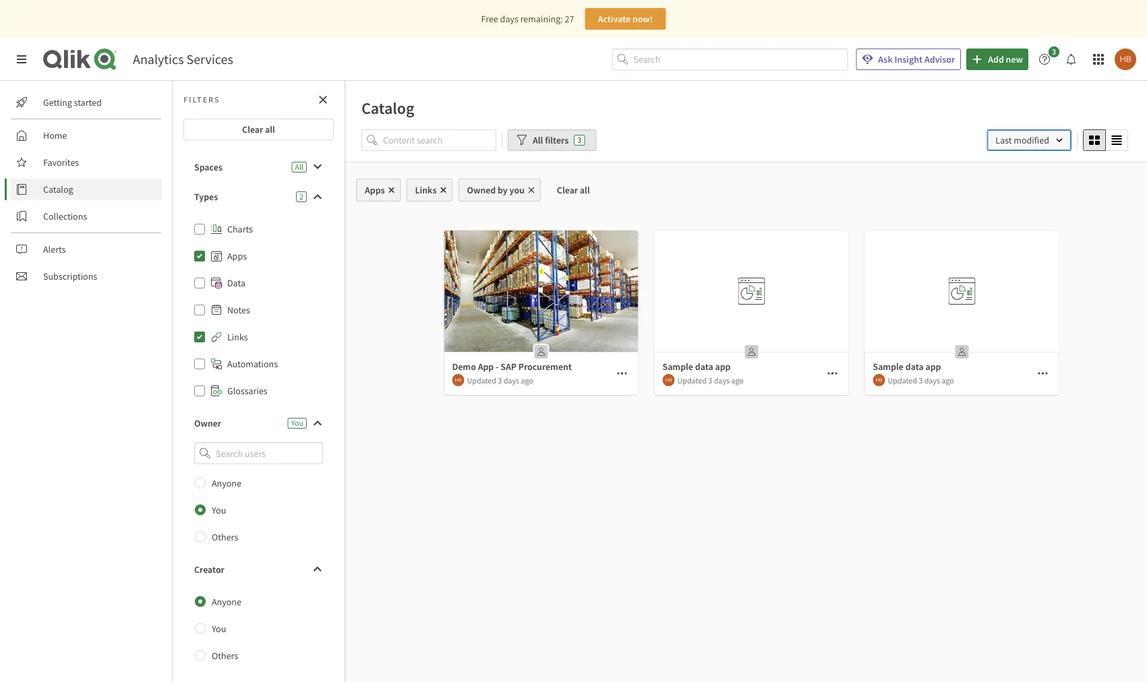 Task type: describe. For each thing, give the bounding box(es) containing it.
free
[[481, 13, 499, 25]]

anyone for creator option group
[[212, 596, 242, 608]]

data
[[227, 277, 246, 289]]

spaces
[[194, 161, 223, 173]]

owner
[[194, 418, 221, 430]]

owner option group
[[184, 470, 334, 551]]

analytics
[[133, 51, 184, 68]]

anyone for owner 'option group'
[[212, 477, 242, 490]]

collections link
[[11, 206, 162, 227]]

more actions image for demo app - sap procurement
[[617, 368, 628, 379]]

add new button
[[967, 49, 1029, 70]]

3 for 3rd howard brown element from the left
[[919, 375, 923, 386]]

sample data app for second howard brown element from right
[[663, 361, 731, 373]]

catalog link
[[11, 179, 162, 200]]

analytics services element
[[133, 51, 233, 68]]

-
[[496, 361, 499, 373]]

activate
[[598, 13, 631, 25]]

getting started
[[43, 96, 102, 109]]

howard brown image for 3rd howard brown element from the left
[[873, 374, 886, 387]]

apps inside apps button
[[365, 184, 385, 196]]

creator
[[194, 564, 225, 576]]

favorites
[[43, 157, 79, 169]]

1 horizontal spatial clear all button
[[546, 179, 601, 202]]

1 sample from the left
[[663, 361, 694, 373]]

services
[[187, 51, 233, 68]]

updated for second howard brown element from right
[[678, 375, 707, 386]]

getting started link
[[11, 92, 162, 113]]

updated 3 days ago for 3rd howard brown element from the left
[[888, 375, 955, 386]]

updated for 3rd howard brown element from right
[[467, 375, 497, 386]]

data for second howard brown element from right
[[695, 361, 714, 373]]

automations
[[227, 358, 278, 370]]

catalog inside navigation pane element
[[43, 184, 73, 196]]

ask
[[879, 53, 893, 65]]

0 vertical spatial you
[[291, 418, 304, 429]]

subscriptions
[[43, 271, 97, 283]]

links inside button
[[415, 184, 437, 196]]

activate now!
[[598, 13, 653, 25]]

owned
[[467, 184, 496, 196]]

howard brown image for second howard brown element from right
[[663, 374, 675, 387]]

Last modified field
[[987, 130, 1072, 151]]

ask insight advisor button
[[856, 49, 962, 70]]

you for owner 'option group'
[[212, 504, 226, 517]]

links button
[[407, 179, 453, 202]]

getting
[[43, 96, 72, 109]]

new
[[1006, 53, 1024, 65]]

personal element for sample data app more actions image
[[952, 341, 973, 363]]

3 for second howard brown element from right
[[709, 375, 713, 386]]

demo app - sap procurement
[[452, 361, 572, 373]]

add new
[[989, 53, 1024, 65]]

2 sample from the left
[[873, 361, 904, 373]]

advisor
[[925, 53, 956, 65]]

activate now! link
[[585, 8, 666, 30]]

0 vertical spatial howard brown image
[[1115, 49, 1137, 70]]

you
[[510, 184, 525, 196]]

sample data app for 3rd howard brown element from the left
[[873, 361, 942, 373]]

0 vertical spatial catalog
[[362, 98, 415, 118]]

data for 3rd howard brown element from the left
[[906, 361, 924, 373]]

0 horizontal spatial howard brown image
[[452, 374, 465, 387]]

updated for 3rd howard brown element from the left
[[888, 375, 918, 386]]

insight
[[895, 53, 923, 65]]

more actions image
[[828, 368, 838, 379]]

1 vertical spatial links
[[227, 331, 248, 343]]



Task type: locate. For each thing, give the bounding box(es) containing it.
add
[[989, 53, 1005, 65]]

app
[[478, 361, 494, 373]]

2 horizontal spatial updated
[[888, 375, 918, 386]]

3 updated 3 days ago from the left
[[888, 375, 955, 386]]

Search users text field
[[213, 443, 307, 465]]

others inside owner 'option group'
[[212, 531, 238, 544]]

navigation pane element
[[0, 86, 172, 293]]

2
[[300, 192, 304, 202]]

0 vertical spatial links
[[415, 184, 437, 196]]

ago for personal element related to sample data app more actions image
[[942, 375, 955, 386]]

1 anyone from the top
[[212, 477, 242, 490]]

all for all filters
[[533, 134, 543, 146]]

you up the 'search users' text field
[[291, 418, 304, 429]]

app
[[716, 361, 731, 373], [926, 361, 942, 373]]

howard brown image
[[663, 374, 675, 387], [873, 374, 886, 387]]

filters
[[545, 134, 569, 146]]

glossaries
[[227, 385, 268, 397]]

1 howard brown element from the left
[[452, 374, 465, 387]]

0 horizontal spatial clear all
[[242, 123, 275, 136]]

anyone down creator
[[212, 596, 242, 608]]

1 data from the left
[[695, 361, 714, 373]]

2 updated 3 days ago from the left
[[678, 375, 744, 386]]

3 updated from the left
[[888, 375, 918, 386]]

1 vertical spatial clear
[[557, 184, 578, 196]]

clear all button down filters
[[546, 179, 601, 202]]

0 horizontal spatial more actions image
[[617, 368, 628, 379]]

remaining:
[[521, 13, 563, 25]]

1 horizontal spatial apps
[[365, 184, 385, 196]]

1 sample data app from the left
[[663, 361, 731, 373]]

favorites link
[[11, 152, 162, 173]]

anyone inside creator option group
[[212, 596, 242, 608]]

howard brown element
[[452, 374, 465, 387], [663, 374, 675, 387], [873, 374, 886, 387]]

switch view group
[[1084, 130, 1129, 151]]

0 horizontal spatial apps
[[227, 250, 247, 262]]

1 horizontal spatial more actions image
[[1038, 368, 1049, 379]]

types
[[194, 191, 218, 203]]

0 horizontal spatial app
[[716, 361, 731, 373]]

sap
[[501, 361, 517, 373]]

days for 3rd howard brown element from the left
[[925, 375, 941, 386]]

you for creator option group
[[212, 623, 226, 635]]

all
[[533, 134, 543, 146], [295, 162, 304, 172]]

links
[[415, 184, 437, 196], [227, 331, 248, 343]]

0 horizontal spatial updated 3 days ago
[[467, 375, 534, 386]]

updated 3 days ago for 3rd howard brown element from right
[[467, 375, 534, 386]]

1 horizontal spatial all
[[580, 184, 590, 196]]

2 anyone from the top
[[212, 596, 242, 608]]

data
[[695, 361, 714, 373], [906, 361, 924, 373]]

catalog
[[362, 98, 415, 118], [43, 184, 73, 196]]

modified
[[1014, 134, 1050, 146]]

apps button
[[356, 179, 401, 202]]

days for second howard brown element from right
[[714, 375, 730, 386]]

clear all button
[[184, 119, 334, 140], [546, 179, 601, 202]]

catalog down favorites
[[43, 184, 73, 196]]

1 personal element from the left
[[531, 341, 552, 363]]

started
[[74, 96, 102, 109]]

0 vertical spatial apps
[[365, 184, 385, 196]]

anyone
[[212, 477, 242, 490], [212, 596, 242, 608]]

1 horizontal spatial data
[[906, 361, 924, 373]]

by
[[498, 184, 508, 196]]

analytics services
[[133, 51, 233, 68]]

procurement
[[519, 361, 572, 373]]

free days remaining: 27
[[481, 13, 575, 25]]

2 horizontal spatial updated 3 days ago
[[888, 375, 955, 386]]

clear all for clear all button to the top
[[242, 123, 275, 136]]

you
[[291, 418, 304, 429], [212, 504, 226, 517], [212, 623, 226, 635]]

anyone down the 'search users' text field
[[212, 477, 242, 490]]

ask insight advisor
[[879, 53, 956, 65]]

you inside creator option group
[[212, 623, 226, 635]]

0 vertical spatial others
[[212, 531, 238, 544]]

1 horizontal spatial ago
[[732, 375, 744, 386]]

0 horizontal spatial clear all button
[[184, 119, 334, 140]]

others for creator option group
[[212, 650, 238, 662]]

1 vertical spatial clear all
[[557, 184, 590, 196]]

owned by you button
[[458, 179, 541, 202]]

1 horizontal spatial catalog
[[362, 98, 415, 118]]

updated 3 days ago for second howard brown element from right
[[678, 375, 744, 386]]

1 others from the top
[[212, 531, 238, 544]]

more actions image
[[617, 368, 628, 379], [1038, 368, 1049, 379]]

3 button
[[1034, 47, 1064, 70]]

1 horizontal spatial sample
[[873, 361, 904, 373]]

1 updated from the left
[[467, 375, 497, 386]]

sample data app
[[663, 361, 731, 373], [873, 361, 942, 373]]

1 horizontal spatial updated
[[678, 375, 707, 386]]

1 horizontal spatial personal element
[[741, 341, 763, 363]]

1 horizontal spatial clear all
[[557, 184, 590, 196]]

howard brown image
[[1115, 49, 1137, 70], [452, 374, 465, 387]]

creator button
[[184, 559, 334, 581]]

filters region
[[345, 127, 1148, 162]]

0 vertical spatial clear all
[[242, 123, 275, 136]]

home
[[43, 130, 67, 142]]

0 horizontal spatial all
[[265, 123, 275, 136]]

1 vertical spatial clear all button
[[546, 179, 601, 202]]

2 more actions image from the left
[[1038, 368, 1049, 379]]

3 inside filters region
[[578, 135, 582, 145]]

0 vertical spatial clear all button
[[184, 119, 334, 140]]

you down creator
[[212, 623, 226, 635]]

all filters
[[533, 134, 569, 146]]

1 horizontal spatial howard brown image
[[873, 374, 886, 387]]

1 vertical spatial apps
[[227, 250, 247, 262]]

1 updated 3 days ago from the left
[[467, 375, 534, 386]]

1 vertical spatial all
[[295, 162, 304, 172]]

1 vertical spatial you
[[212, 504, 226, 517]]

2 howard brown element from the left
[[663, 374, 675, 387]]

1 ago from the left
[[521, 375, 534, 386]]

ago for personal element for more actions image related to demo app - sap procurement
[[521, 375, 534, 386]]

apps
[[365, 184, 385, 196], [227, 250, 247, 262]]

ago for more actions icon personal element
[[732, 375, 744, 386]]

1 vertical spatial howard brown image
[[452, 374, 465, 387]]

2 personal element from the left
[[741, 341, 763, 363]]

links down the notes
[[227, 331, 248, 343]]

2 horizontal spatial personal element
[[952, 341, 973, 363]]

1 vertical spatial others
[[212, 650, 238, 662]]

0 horizontal spatial data
[[695, 361, 714, 373]]

2 horizontal spatial ago
[[942, 375, 955, 386]]

last
[[996, 134, 1013, 146]]

Content search text field
[[383, 130, 497, 151]]

all left filters
[[533, 134, 543, 146]]

0 horizontal spatial all
[[295, 162, 304, 172]]

0 horizontal spatial ago
[[521, 375, 534, 386]]

more actions image for sample data app
[[1038, 368, 1049, 379]]

anyone inside owner 'option group'
[[212, 477, 242, 490]]

0 vertical spatial all
[[533, 134, 543, 146]]

others
[[212, 531, 238, 544], [212, 650, 238, 662]]

2 updated from the left
[[678, 375, 707, 386]]

catalog up content search text field
[[362, 98, 415, 118]]

1 horizontal spatial all
[[533, 134, 543, 146]]

1 vertical spatial all
[[580, 184, 590, 196]]

3 personal element from the left
[[952, 341, 973, 363]]

0 horizontal spatial clear
[[242, 123, 263, 136]]

clear all
[[242, 123, 275, 136], [557, 184, 590, 196]]

home link
[[11, 125, 162, 146]]

0 horizontal spatial updated
[[467, 375, 497, 386]]

2 ago from the left
[[732, 375, 744, 386]]

1 app from the left
[[716, 361, 731, 373]]

personal element for more actions icon
[[741, 341, 763, 363]]

0 horizontal spatial sample
[[663, 361, 694, 373]]

1 howard brown image from the left
[[663, 374, 675, 387]]

0 vertical spatial clear
[[242, 123, 263, 136]]

3 ago from the left
[[942, 375, 955, 386]]

notes
[[227, 304, 250, 316]]

clear
[[242, 123, 263, 136], [557, 184, 578, 196]]

demo
[[452, 361, 476, 373]]

1 horizontal spatial app
[[926, 361, 942, 373]]

0 vertical spatial anyone
[[212, 477, 242, 490]]

1 horizontal spatial clear
[[557, 184, 578, 196]]

qlik sense app image
[[444, 231, 639, 352]]

None field
[[184, 443, 334, 465]]

updated
[[467, 375, 497, 386], [678, 375, 707, 386], [888, 375, 918, 386]]

others inside creator option group
[[212, 650, 238, 662]]

collections
[[43, 211, 87, 223]]

1 more actions image from the left
[[617, 368, 628, 379]]

0 horizontal spatial personal element
[[531, 341, 552, 363]]

0 horizontal spatial howard brown element
[[452, 374, 465, 387]]

clear all button up spaces
[[184, 119, 334, 140]]

2 howard brown image from the left
[[873, 374, 886, 387]]

1 vertical spatial anyone
[[212, 596, 242, 608]]

creator option group
[[184, 589, 334, 670]]

27
[[565, 13, 575, 25]]

1 horizontal spatial howard brown image
[[1115, 49, 1137, 70]]

last modified
[[996, 134, 1050, 146]]

all inside filters region
[[533, 134, 543, 146]]

all
[[265, 123, 275, 136], [580, 184, 590, 196]]

0 horizontal spatial sample data app
[[663, 361, 731, 373]]

filters
[[184, 94, 220, 105]]

close sidebar menu image
[[16, 54, 27, 65]]

3 howard brown element from the left
[[873, 374, 886, 387]]

2 others from the top
[[212, 650, 238, 662]]

1 horizontal spatial links
[[415, 184, 437, 196]]

others for owner 'option group'
[[212, 531, 238, 544]]

subscriptions link
[[11, 266, 162, 287]]

1 horizontal spatial sample data app
[[873, 361, 942, 373]]

2 data from the left
[[906, 361, 924, 373]]

all for all
[[295, 162, 304, 172]]

searchbar element
[[612, 48, 848, 70]]

0 horizontal spatial links
[[227, 331, 248, 343]]

owned by you
[[467, 184, 525, 196]]

1 horizontal spatial howard brown element
[[663, 374, 675, 387]]

alerts link
[[11, 239, 162, 260]]

3 inside 3 dropdown button
[[1053, 47, 1057, 57]]

3
[[1053, 47, 1057, 57], [578, 135, 582, 145], [498, 375, 502, 386], [709, 375, 713, 386], [919, 375, 923, 386]]

you up creator
[[212, 504, 226, 517]]

apps up the data
[[227, 250, 247, 262]]

clear all for right clear all button
[[557, 184, 590, 196]]

Search text field
[[634, 48, 848, 70]]

days
[[500, 13, 519, 25], [504, 375, 520, 386], [714, 375, 730, 386], [925, 375, 941, 386]]

ago
[[521, 375, 534, 386], [732, 375, 744, 386], [942, 375, 955, 386]]

1 horizontal spatial updated 3 days ago
[[678, 375, 744, 386]]

2 app from the left
[[926, 361, 942, 373]]

alerts
[[43, 244, 66, 256]]

2 horizontal spatial howard brown element
[[873, 374, 886, 387]]

now!
[[633, 13, 653, 25]]

apps left links button
[[365, 184, 385, 196]]

2 vertical spatial you
[[212, 623, 226, 635]]

0 horizontal spatial catalog
[[43, 184, 73, 196]]

2 sample data app from the left
[[873, 361, 942, 373]]

0 vertical spatial all
[[265, 123, 275, 136]]

sample
[[663, 361, 694, 373], [873, 361, 904, 373]]

personal element
[[531, 341, 552, 363], [741, 341, 763, 363], [952, 341, 973, 363]]

links right apps button
[[415, 184, 437, 196]]

updated 3 days ago
[[467, 375, 534, 386], [678, 375, 744, 386], [888, 375, 955, 386]]

you inside owner 'option group'
[[212, 504, 226, 517]]

3 for 3rd howard brown element from right
[[498, 375, 502, 386]]

charts
[[227, 223, 253, 235]]

0 horizontal spatial howard brown image
[[663, 374, 675, 387]]

personal element for more actions image related to demo app - sap procurement
[[531, 341, 552, 363]]

all up the 2
[[295, 162, 304, 172]]

1 vertical spatial catalog
[[43, 184, 73, 196]]

days for 3rd howard brown element from right
[[504, 375, 520, 386]]



Task type: vqa. For each thing, say whether or not it's contained in the screenshot.
You can organize content into collections. Collections are private.
no



